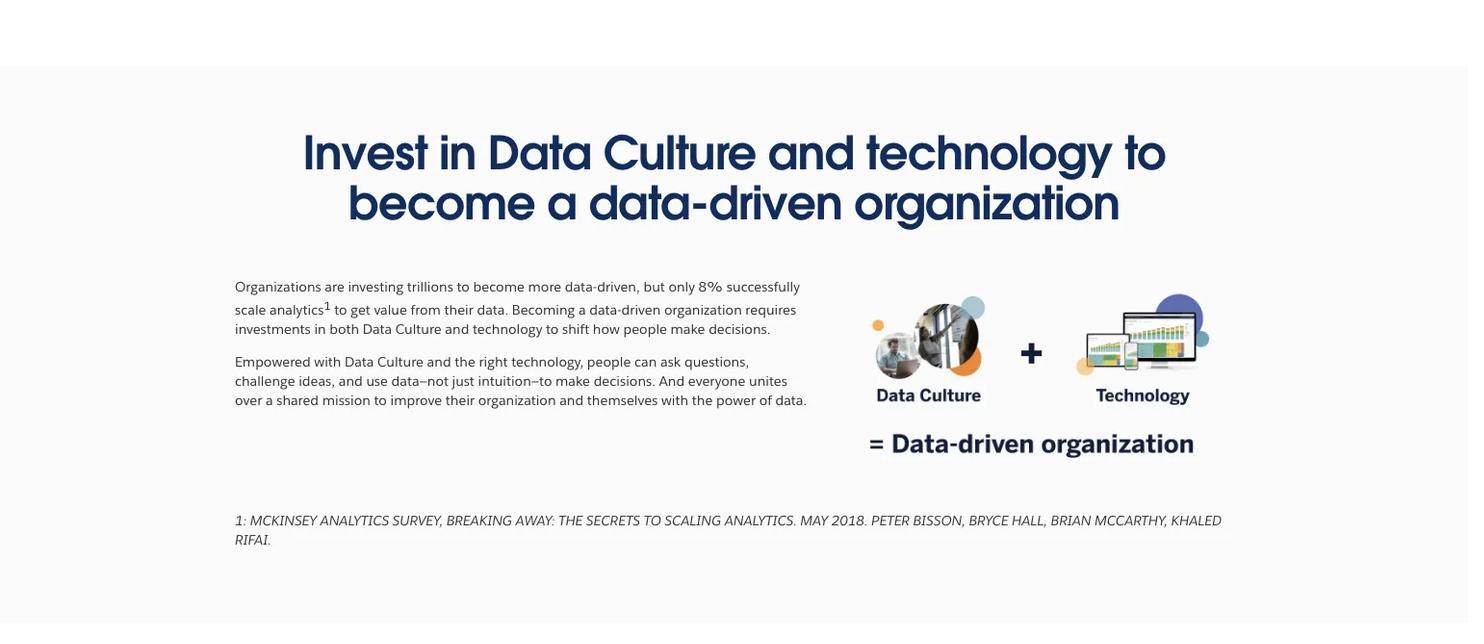 Task type: locate. For each thing, give the bounding box(es) containing it.
technology inside invest in data culture and technology to become a data-driven organization
[[866, 123, 1112, 182]]

investing
[[348, 278, 404, 296]]

0 vertical spatial data
[[488, 123, 591, 182]]

1 vertical spatial the
[[692, 392, 713, 409]]

analytics.
[[725, 512, 797, 529]]

2 vertical spatial data-
[[590, 302, 622, 319]]

0 vertical spatial culture
[[603, 123, 756, 182]]

1 vertical spatial data.
[[776, 392, 807, 409]]

2 vertical spatial data
[[345, 354, 374, 371]]

1 vertical spatial people
[[587, 354, 631, 371]]

data. left becoming
[[477, 302, 509, 319]]

0 vertical spatial driven
[[709, 174, 842, 233]]

but
[[644, 278, 665, 296]]

driven down but
[[622, 302, 661, 319]]

become
[[349, 174, 535, 233], [473, 278, 525, 296]]

in inside 'to get value from their data. becoming a data-driven organization requires investments in both data culture and technology to shift how people make decisions.'
[[314, 321, 326, 338]]

0 horizontal spatial driven
[[622, 302, 661, 319]]

shared
[[277, 392, 319, 409]]

1 vertical spatial technology
[[473, 321, 543, 338]]

driven
[[709, 174, 842, 233], [622, 302, 661, 319]]

driven,
[[597, 278, 640, 296]]

1 horizontal spatial organization
[[664, 302, 742, 319]]

their down just
[[446, 392, 475, 409]]

and inside 'to get value from their data. becoming a data-driven organization requires investments in both data culture and technology to shift how people make decisions.'
[[445, 321, 469, 338]]

driven up successfully
[[709, 174, 842, 233]]

1 vertical spatial become
[[473, 278, 525, 296]]

data
[[488, 123, 591, 182], [363, 321, 392, 338], [345, 354, 374, 371]]

0 horizontal spatial make
[[556, 373, 590, 390]]

become up trillions
[[349, 174, 535, 233]]

people inside empowered with data culture and the right technology, people can ask questions, challenge ideas, and use data—not just intuition—to make decisions. and everyone unites over a shared mission to improve their organization and themselves with the power of data.
[[587, 354, 631, 371]]

data—not
[[392, 373, 449, 390]]

in right invest
[[439, 123, 476, 182]]

culture for technology,
[[378, 354, 424, 371]]

a up more
[[547, 174, 577, 233]]

to
[[1124, 123, 1166, 182], [457, 278, 470, 296], [334, 302, 347, 319], [546, 321, 559, 338], [374, 392, 387, 409]]

data inside invest in data culture and technology to become a data-driven organization
[[488, 123, 591, 182]]

2018.
[[832, 512, 868, 529]]

0 vertical spatial data-
[[589, 174, 709, 233]]

2 vertical spatial organization
[[478, 392, 556, 409]]

power
[[716, 392, 756, 409]]

become up 'to get value from their data. becoming a data-driven organization requires investments in both data culture and technology to shift how people make decisions.'
[[473, 278, 525, 296]]

a inside invest in data culture and technology to become a data-driven organization
[[547, 174, 577, 233]]

become inside invest in data culture and technology to become a data-driven organization
[[349, 174, 535, 233]]

use
[[366, 373, 388, 390]]

technology,
[[511, 354, 584, 371]]

0 horizontal spatial with
[[314, 354, 341, 371]]

to
[[644, 512, 661, 529]]

technology
[[866, 123, 1112, 182], [473, 321, 543, 338]]

decisions. up 'themselves'
[[594, 373, 656, 390]]

challenge
[[235, 373, 295, 390]]

data- right more
[[565, 278, 597, 296]]

1 horizontal spatial in
[[439, 123, 476, 182]]

data- up but
[[589, 174, 709, 233]]

empowered
[[235, 354, 311, 371]]

data. inside empowered with data culture and the right technology, people can ask questions, challenge ideas, and use data—not just intuition—to make decisions. and everyone unites over a shared mission to improve their organization and themselves with the power of data.
[[776, 392, 807, 409]]

culture inside empowered with data culture and the right technology, people can ask questions, challenge ideas, and use data—not just intuition—to make decisions. and everyone unites over a shared mission to improve their organization and themselves with the power of data.
[[378, 354, 424, 371]]

1 horizontal spatial make
[[671, 321, 705, 338]]

and
[[659, 373, 685, 390]]

1
[[324, 299, 331, 313]]

0 vertical spatial technology
[[866, 123, 1112, 182]]

the
[[455, 354, 476, 371], [692, 392, 713, 409]]

1 vertical spatial driven
[[622, 302, 661, 319]]

1 vertical spatial data
[[363, 321, 392, 338]]

0 horizontal spatial organization
[[478, 392, 556, 409]]

1 horizontal spatial driven
[[709, 174, 842, 233]]

make down technology,
[[556, 373, 590, 390]]

0 vertical spatial people
[[623, 321, 667, 338]]

in inside invest in data culture and technology to become a data-driven organization
[[439, 123, 476, 182]]

2 horizontal spatial organization
[[854, 174, 1120, 233]]

their right from
[[444, 302, 474, 319]]

requires
[[746, 302, 796, 319]]

the down everyone
[[692, 392, 713, 409]]

0 vertical spatial become
[[349, 174, 535, 233]]

2 horizontal spatial a
[[579, 302, 586, 319]]

and inside invest in data culture and technology to become a data-driven organization
[[768, 123, 854, 182]]

0 horizontal spatial a
[[266, 392, 273, 409]]

1 vertical spatial decisions.
[[594, 373, 656, 390]]

and
[[768, 123, 854, 182], [445, 321, 469, 338], [427, 354, 451, 371], [339, 373, 363, 390], [560, 392, 584, 409]]

trillions
[[407, 278, 453, 296]]

intuition—to
[[478, 373, 552, 390]]

in
[[439, 123, 476, 182], [314, 321, 326, 338]]

with down and
[[662, 392, 689, 409]]

0 horizontal spatial the
[[455, 354, 476, 371]]

1 horizontal spatial a
[[547, 174, 577, 233]]

people
[[623, 321, 667, 338], [587, 354, 631, 371]]

decisions. inside 'to get value from their data. becoming a data-driven organization requires investments in both data culture and technology to shift how people make decisions.'
[[709, 321, 771, 338]]

the
[[558, 512, 583, 529]]

their
[[444, 302, 474, 319], [446, 392, 475, 409]]

decisions.
[[709, 321, 771, 338], [594, 373, 656, 390]]

technology inside 'to get value from their data. becoming a data-driven organization requires investments in both data culture and technology to shift how people make decisions.'
[[473, 321, 543, 338]]

unites
[[749, 373, 788, 390]]

culture inside invest in data culture and technology to become a data-driven organization
[[603, 123, 756, 182]]

1 vertical spatial in
[[314, 321, 326, 338]]

a down "challenge" on the left bottom of page
[[266, 392, 273, 409]]

make
[[671, 321, 705, 338], [556, 373, 590, 390]]

are
[[325, 278, 345, 296]]

make up the ask
[[671, 321, 705, 338]]

0 vertical spatial the
[[455, 354, 476, 371]]

1 vertical spatial with
[[662, 392, 689, 409]]

a inside 'to get value from their data. becoming a data-driven organization requires investments in both data culture and technology to shift how people make decisions.'
[[579, 302, 586, 319]]

0 vertical spatial their
[[444, 302, 474, 319]]

become inside the organizations are investing trillions to become more data-driven, but only 8% successfully scale analytics
[[473, 278, 525, 296]]

data for in
[[488, 123, 591, 182]]

data-
[[589, 174, 709, 233], [565, 278, 597, 296], [590, 302, 622, 319]]

shift
[[562, 321, 589, 338]]

0 horizontal spatial decisions.
[[594, 373, 656, 390]]

data. right of on the bottom right
[[776, 392, 807, 409]]

data- up "how"
[[590, 302, 622, 319]]

data- inside 'to get value from their data. becoming a data-driven organization requires investments in both data culture and technology to shift how people make decisions.'
[[590, 302, 622, 319]]

1 vertical spatial a
[[579, 302, 586, 319]]

with up ideas,
[[314, 354, 341, 371]]

decisions. down requires on the right
[[709, 321, 771, 338]]

decisions. inside empowered with data culture and the right technology, people can ask questions, challenge ideas, and use data—not just intuition—to make decisions. and everyone unites over a shared mission to improve their organization and themselves with the power of data.
[[594, 373, 656, 390]]

culture
[[603, 123, 756, 182], [396, 321, 442, 338], [378, 354, 424, 371]]

1 horizontal spatial data.
[[776, 392, 807, 409]]

1 vertical spatial culture
[[396, 321, 442, 338]]

0 horizontal spatial technology
[[473, 321, 543, 338]]

0 vertical spatial in
[[439, 123, 476, 182]]

0 horizontal spatial in
[[314, 321, 326, 338]]

a up "shift"
[[579, 302, 586, 319]]

1 vertical spatial make
[[556, 373, 590, 390]]

khaled
[[1172, 512, 1222, 529]]

can
[[635, 354, 657, 371]]

1 vertical spatial their
[[446, 392, 475, 409]]

make inside empowered with data culture and the right technology, people can ask questions, challenge ideas, and use data—not just intuition—to make decisions. and everyone unites over a shared mission to improve their organization and themselves with the power of data.
[[556, 373, 590, 390]]

0 vertical spatial organization
[[854, 174, 1120, 233]]

value
[[374, 302, 407, 319]]

data inside empowered with data culture and the right technology, people can ask questions, challenge ideas, and use data—not just intuition—to make decisions. and everyone unites over a shared mission to improve their organization and themselves with the power of data.
[[345, 354, 374, 371]]

0 vertical spatial make
[[671, 321, 705, 338]]

the up just
[[455, 354, 476, 371]]

data. inside 'to get value from their data. becoming a data-driven organization requires investments in both data culture and technology to shift how people make decisions.'
[[477, 302, 509, 319]]

rifai.
[[235, 531, 271, 548]]

1 vertical spatial data-
[[565, 278, 597, 296]]

may
[[801, 512, 828, 529]]

0 horizontal spatial data.
[[477, 302, 509, 319]]

a
[[547, 174, 577, 233], [579, 302, 586, 319], [266, 392, 273, 409]]

0 vertical spatial decisions.
[[709, 321, 771, 338]]

culture for become
[[603, 123, 756, 182]]

2 vertical spatial a
[[266, 392, 273, 409]]

8%
[[699, 278, 723, 296]]

1 vertical spatial organization
[[664, 302, 742, 319]]

in left 'both'
[[314, 321, 326, 338]]

ask
[[661, 354, 681, 371]]

empowered with data culture and the right technology, people can ask questions, challenge ideas, and use data—not just intuition—to make decisions. and everyone unites over a shared mission to improve their organization and themselves with the power of data.
[[235, 354, 807, 409]]

1 horizontal spatial technology
[[866, 123, 1112, 182]]

0 vertical spatial data.
[[477, 302, 509, 319]]

2 vertical spatial culture
[[378, 354, 424, 371]]

organization
[[854, 174, 1120, 233], [664, 302, 742, 319], [478, 392, 556, 409]]

everyone
[[688, 373, 746, 390]]

data.
[[477, 302, 509, 319], [776, 392, 807, 409]]

1 horizontal spatial decisions.
[[709, 321, 771, 338]]

0 vertical spatial a
[[547, 174, 577, 233]]

1 horizontal spatial with
[[662, 392, 689, 409]]

people down "how"
[[587, 354, 631, 371]]

with
[[314, 354, 341, 371], [662, 392, 689, 409]]

people up can
[[623, 321, 667, 338]]



Task type: describe. For each thing, give the bounding box(es) containing it.
to get value from their data. becoming a data-driven organization requires investments in both data culture and technology to shift how people make decisions.
[[235, 302, 796, 338]]

organizations
[[235, 278, 321, 296]]

data- inside invest in data culture and technology to become a data-driven organization
[[589, 174, 709, 233]]

scale
[[235, 302, 266, 319]]

data for with
[[345, 354, 374, 371]]

make inside 'to get value from their data. becoming a data-driven organization requires investments in both data culture and technology to shift how people make decisions.'
[[671, 321, 705, 338]]

analytics
[[270, 302, 324, 319]]

invest
[[303, 123, 427, 182]]

only
[[669, 278, 695, 296]]

their inside empowered with data culture and the right technology, people can ask questions, challenge ideas, and use data—not just intuition—to make decisions. and everyone unites over a shared mission to improve their organization and themselves with the power of data.
[[446, 392, 475, 409]]

invest in data culture and technology to become a data-driven organization
[[303, 123, 1166, 233]]

1: mckinsey analytics survey, breaking away: the secrets to scaling analytics. may 2018. peter bisson, bryce hall, brian mccarthy, khaled rifai.
[[235, 512, 1222, 548]]

to inside invest in data culture and technology to become a data-driven organization
[[1124, 123, 1166, 182]]

both
[[330, 321, 359, 338]]

survey,
[[393, 512, 443, 529]]

get
[[351, 302, 371, 319]]

improve
[[391, 392, 442, 409]]

mission
[[322, 392, 371, 409]]

questions,
[[685, 354, 749, 371]]

scaling
[[665, 512, 722, 529]]

organization inside empowered with data culture and the right technology, people can ask questions, challenge ideas, and use data—not just intuition—to make decisions. and everyone unites over a shared mission to improve their organization and themselves with the power of data.
[[478, 392, 556, 409]]

peter
[[871, 512, 910, 529]]

right
[[479, 354, 508, 371]]

investments
[[235, 321, 311, 338]]

from
[[411, 302, 441, 319]]

organization inside 'to get value from their data. becoming a data-driven organization requires investments in both data culture and technology to shift how people make decisions.'
[[664, 302, 742, 319]]

mckinsey
[[250, 512, 317, 529]]

over
[[235, 392, 262, 409]]

driven inside invest in data culture and technology to become a data-driven organization
[[709, 174, 842, 233]]

more
[[528, 278, 562, 296]]

culture inside 'to get value from their data. becoming a data-driven organization requires investments in both data culture and technology to shift how people make decisions.'
[[396, 321, 442, 338]]

organization inside invest in data culture and technology to become a data-driven organization
[[854, 174, 1120, 233]]

bryce
[[969, 512, 1009, 529]]

1:
[[235, 512, 247, 529]]

data culture plus technology equals a data-driven organization image
[[830, 264, 1234, 491]]

away:
[[516, 512, 555, 529]]

mccarthy,
[[1095, 512, 1168, 529]]

secrets
[[586, 512, 640, 529]]

to inside the organizations are investing trillions to become more data-driven, but only 8% successfully scale analytics
[[457, 278, 470, 296]]

data- inside the organizations are investing trillions to become more data-driven, but only 8% successfully scale analytics
[[565, 278, 597, 296]]

driven inside 'to get value from their data. becoming a data-driven organization requires investments in both data culture and technology to shift how people make decisions.'
[[622, 302, 661, 319]]

of
[[760, 392, 772, 409]]

hall,
[[1012, 512, 1048, 529]]

organizations are investing trillions to become more data-driven, but only 8% successfully scale analytics
[[235, 278, 800, 319]]

how
[[593, 321, 620, 338]]

themselves
[[587, 392, 658, 409]]

bisson,
[[913, 512, 966, 529]]

successfully
[[727, 278, 800, 296]]

their inside 'to get value from their data. becoming a data-driven organization requires investments in both data culture and technology to shift how people make decisions.'
[[444, 302, 474, 319]]

analytics
[[320, 512, 389, 529]]

brian
[[1051, 512, 1092, 529]]

a inside empowered with data culture and the right technology, people can ask questions, challenge ideas, and use data—not just intuition—to make decisions. and everyone unites over a shared mission to improve their organization and themselves with the power of data.
[[266, 392, 273, 409]]

to inside empowered with data culture and the right technology, people can ask questions, challenge ideas, and use data—not just intuition—to make decisions. and everyone unites over a shared mission to improve their organization and themselves with the power of data.
[[374, 392, 387, 409]]

becoming
[[512, 302, 575, 319]]

0 vertical spatial with
[[314, 354, 341, 371]]

ideas,
[[299, 373, 335, 390]]

just
[[452, 373, 475, 390]]

data inside 'to get value from their data. becoming a data-driven organization requires investments in both data culture and technology to shift how people make decisions.'
[[363, 321, 392, 338]]

breaking
[[446, 512, 512, 529]]

1 horizontal spatial the
[[692, 392, 713, 409]]

people inside 'to get value from their data. becoming a data-driven organization requires investments in both data culture and technology to shift how people make decisions.'
[[623, 321, 667, 338]]



Task type: vqa. For each thing, say whether or not it's contained in the screenshot.
Organization text box
no



